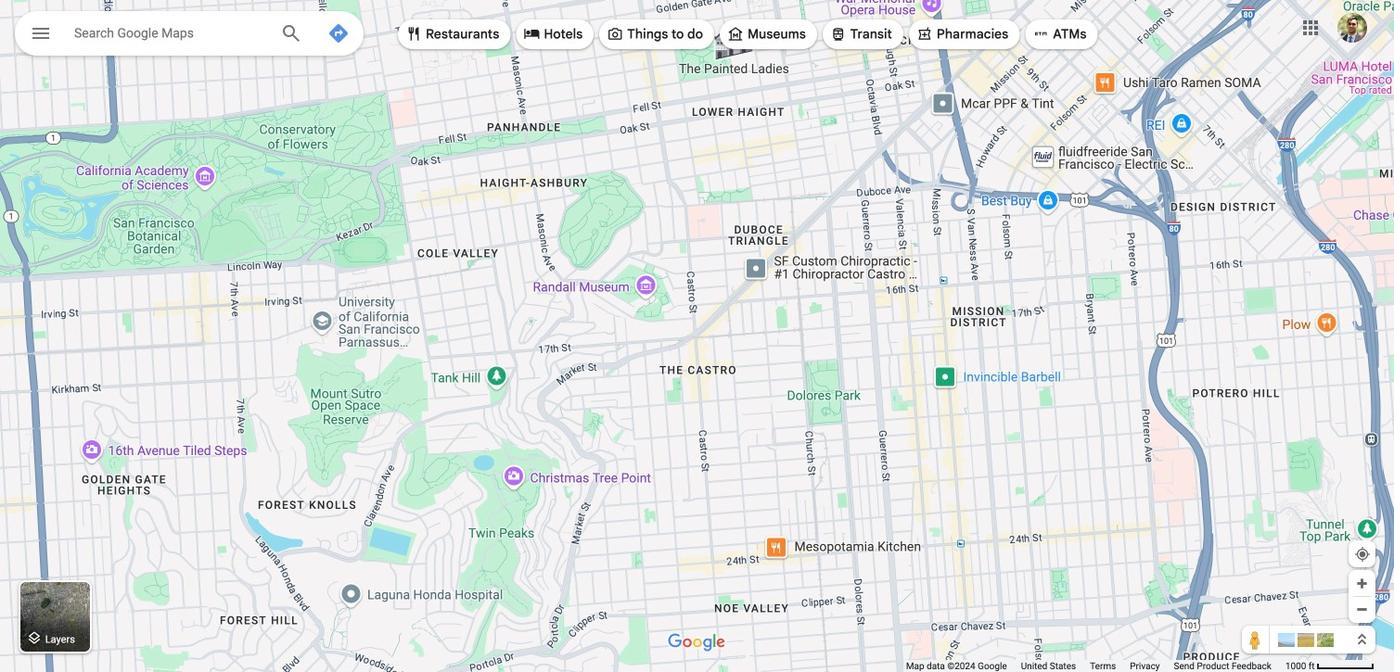Task type: describe. For each thing, give the bounding box(es) containing it.
google maps element
[[0, 0, 1394, 672]]

show your location image
[[1354, 546, 1371, 563]]

zoom out image
[[1355, 603, 1369, 617]]

zoom in image
[[1355, 577, 1369, 591]]



Task type: vqa. For each thing, say whether or not it's contained in the screenshot.
Building
no



Task type: locate. For each thing, give the bounding box(es) containing it.
google account: omkar savant  
(omkar@adept.ai) image
[[1337, 13, 1367, 43]]

None field
[[74, 21, 265, 44]]

none field inside google maps element
[[74, 21, 265, 44]]

none search field inside google maps element
[[15, 11, 364, 59]]

None search field
[[15, 11, 364, 59]]

show street view coverage image
[[1242, 626, 1270, 654]]



